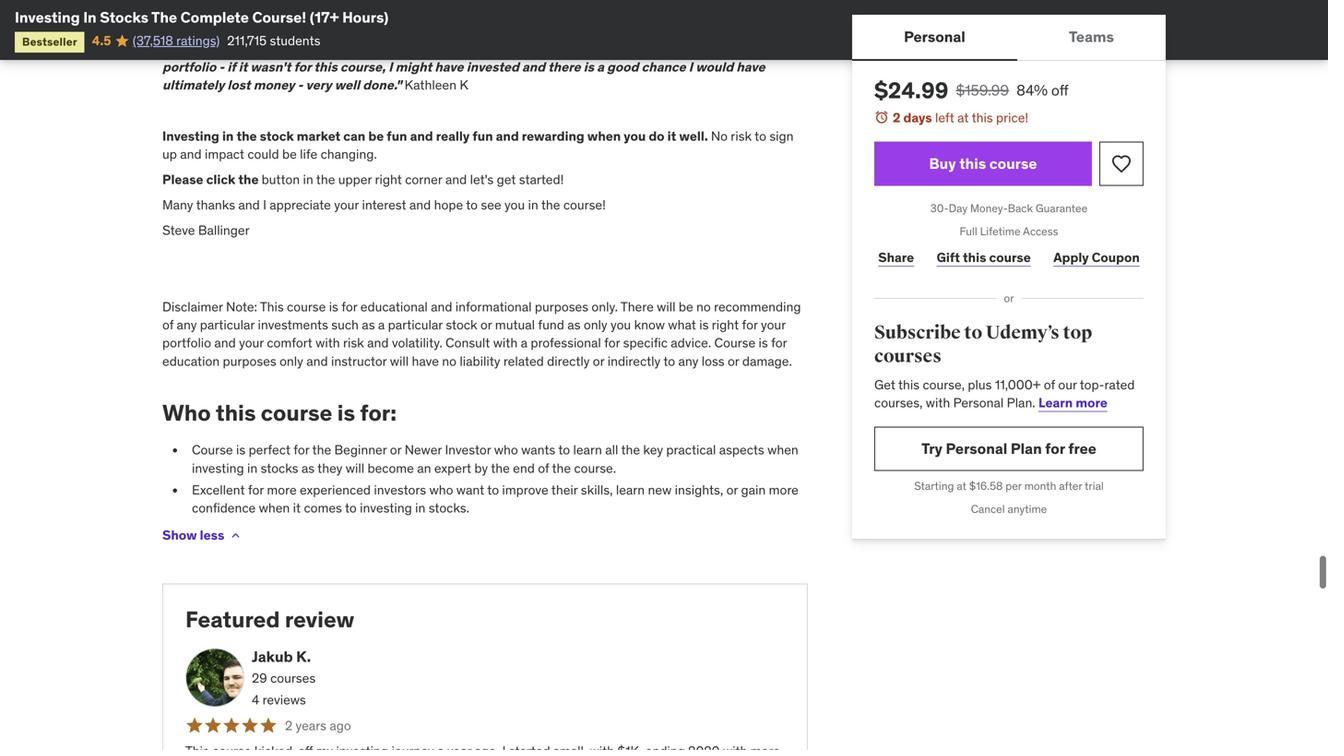 Task type: locate. For each thing, give the bounding box(es) containing it.
2 vertical spatial be
[[679, 299, 694, 315]]

1 horizontal spatial -
[[298, 77, 303, 93]]

1 horizontal spatial are
[[639, 41, 658, 57]]

rewarding
[[522, 128, 585, 144]]

investing up "impact"
[[162, 128, 219, 144]]

0 horizontal spatial fun
[[387, 128, 407, 144]]

0 vertical spatial will
[[657, 299, 676, 315]]

stocks inside course is perfect for the beginner or newer investor who wants to learn all the key practical aspects when investing in stocks as they will become an expert by the end of the course. excellent for more experienced investors who want to improve their skills, learn new insights, or gain more confidence when it comes to investing in stocks.
[[261, 460, 299, 476]]

1 horizontal spatial course
[[715, 335, 756, 351]]

a down educational
[[378, 317, 385, 333]]

1 vertical spatial up
[[162, 146, 177, 162]]

i up level on the top left of page
[[577, 22, 581, 39]]

211,715
[[227, 32, 267, 49]]

up
[[657, 22, 673, 39], [162, 146, 177, 162]]

2 portfolio from the top
[[162, 335, 211, 351]]

are
[[532, 41, 551, 57], [639, 41, 658, 57]]

course, left 'plus'
[[923, 376, 965, 393]]

that down myself
[[388, 41, 413, 57]]

with inside get this course, plus 11,000+ of our top-rated courses, with personal plan.
[[926, 394, 951, 411]]

1 vertical spatial stock
[[446, 317, 478, 333]]

1 vertical spatial personal
[[954, 394, 1004, 411]]

money-
[[971, 201, 1008, 216]]

please
[[162, 171, 204, 188]]

1 vertical spatial course
[[192, 442, 233, 458]]

is inside "i am really enjoying the course , for years i have wanted to learn how to pick stocks and i feel like i have finally found someone who can teach me the correct way to analyze stocks in a very clear step by step way that i can understand and apply myself - in just the first lesson, i have pulled up a couple of stocks that i was interested in and i can see that their payout ratios are at a level that are too risky for my portfolio - if it wasn't for this course, i might have invested and there is a good chance i would have ultimately lost money - very well done."
[[584, 59, 594, 75]]

by
[[738, 4, 753, 21], [475, 460, 488, 476]]

of left our
[[1045, 376, 1056, 393]]

right
[[375, 171, 402, 188], [712, 317, 739, 333]]

1 vertical spatial when
[[768, 442, 799, 458]]

k
[[460, 77, 469, 93]]

really up found
[[197, 0, 231, 3]]

1 vertical spatial portfolio
[[162, 335, 211, 351]]

what
[[669, 317, 697, 333]]

0 vertical spatial courses
[[875, 345, 942, 368]]

confidence
[[192, 500, 256, 516]]

years up me
[[384, 0, 417, 3]]

0 horizontal spatial investing
[[15, 8, 80, 27]]

0 vertical spatial purposes
[[535, 299, 589, 315]]

0 vertical spatial risk
[[731, 128, 752, 144]]

1 vertical spatial courses
[[270, 670, 316, 687]]

very left well
[[306, 77, 332, 93]]

this inside buy this course 'button'
[[960, 154, 987, 173]]

clear
[[675, 4, 705, 21]]

any
[[177, 317, 197, 333], [679, 353, 699, 369]]

analyze
[[529, 4, 575, 21]]

1 horizontal spatial very
[[646, 4, 672, 21]]

1 vertical spatial it
[[668, 128, 677, 144]]

1 portfolio from the top
[[162, 59, 216, 75]]

0 horizontal spatial as
[[302, 460, 315, 476]]

1 vertical spatial really
[[436, 128, 470, 144]]

portfolio up ultimately
[[162, 59, 216, 75]]

1 horizontal spatial fun
[[473, 128, 493, 144]]

consult
[[446, 335, 490, 351]]

0 horizontal spatial right
[[375, 171, 402, 188]]

is right what
[[700, 317, 709, 333]]

1 vertical spatial be
[[282, 146, 297, 162]]

risk up instructor
[[343, 335, 364, 351]]

stocks up pulled
[[631, 0, 672, 3]]

0 horizontal spatial step
[[708, 4, 735, 21]]

thanks
[[196, 197, 235, 213]]

someone
[[242, 4, 298, 21]]

1 horizontal spatial their
[[552, 482, 578, 498]]

will down beginner
[[346, 460, 365, 476]]

have down 'volatility.'
[[412, 353, 439, 369]]

1 horizontal spatial 2
[[893, 109, 901, 126]]

0 vertical spatial investing
[[15, 8, 80, 27]]

0 horizontal spatial their
[[416, 41, 445, 57]]

1 vertical spatial at
[[958, 109, 969, 126]]

- left if
[[219, 59, 224, 75]]

right up 'interest'
[[375, 171, 402, 188]]

1 vertical spatial course,
[[923, 376, 965, 393]]

get
[[875, 376, 896, 393]]

comfort
[[267, 335, 313, 351]]

purposes
[[535, 299, 589, 315], [223, 353, 277, 369]]

risk right no
[[731, 128, 752, 144]]

this for buy this course
[[960, 154, 987, 173]]

2 horizontal spatial will
[[657, 299, 676, 315]]

fun up corner
[[387, 128, 407, 144]]

this inside gift this course link
[[964, 249, 987, 266]]

0 vertical spatial personal
[[905, 27, 966, 46]]

0 horizontal spatial when
[[259, 500, 290, 516]]

directly
[[547, 353, 590, 369]]

who inside "i am really enjoying the course , for years i have wanted to learn how to pick stocks and i feel like i have finally found someone who can teach me the correct way to analyze stocks in a very clear step by step way that i can understand and apply myself - in just the first lesson, i have pulled up a couple of stocks that i was interested in and i can see that their payout ratios are at a level that are too risky for my portfolio - if it wasn't for this course, i might have invested and there is a good chance i would have ultimately lost money - very well done."
[[301, 4, 327, 21]]

risk
[[731, 128, 752, 144], [343, 335, 364, 351]]

1 horizontal spatial when
[[588, 128, 621, 144]]

in left "just" on the top of page
[[438, 22, 450, 39]]

0 vertical spatial at
[[554, 41, 566, 57]]

any down "advice."
[[679, 353, 699, 369]]

that
[[190, 22, 215, 39], [162, 41, 188, 57], [388, 41, 413, 57], [611, 41, 636, 57]]

particular down note: at the top left
[[200, 317, 255, 333]]

1 vertical spatial purposes
[[223, 353, 277, 369]]

2 fun from the left
[[473, 128, 493, 144]]

liability
[[460, 353, 501, 369]]

0 horizontal spatial learn
[[523, 0, 554, 3]]

there
[[548, 59, 581, 75]]

2 step from the left
[[756, 4, 783, 21]]

2 down reviews
[[285, 717, 293, 734]]

1 vertical spatial who
[[494, 442, 518, 458]]

1 vertical spatial your
[[761, 317, 786, 333]]

course up back
[[990, 154, 1038, 173]]

risk inside disclaimer note: this course is for educational and informational purposes only. there will be no recommending of any particular investments such as a particular stock or mutual fund as only you know what is right for your portfolio and your comfort with risk and volatility. consult with a professional for specific advice. course is for education purposes only and instructor will have no liability related directly or indirectly to any loss or damage.
[[343, 335, 364, 351]]

2 vertical spatial will
[[346, 460, 365, 476]]

0 vertical spatial very
[[646, 4, 672, 21]]

1 vertical spatial investing
[[360, 500, 412, 516]]

in down pick
[[622, 4, 633, 21]]

is
[[584, 59, 594, 75], [329, 299, 339, 315], [700, 317, 709, 333], [759, 335, 769, 351], [337, 399, 355, 427], [236, 442, 246, 458]]

1 horizontal spatial step
[[756, 4, 783, 21]]

in down 'life'
[[303, 171, 314, 188]]

1 vertical spatial no
[[442, 353, 457, 369]]

gain
[[742, 482, 766, 498]]

be inside no risk to sign up and impact could be life changing.
[[282, 146, 297, 162]]

excellent
[[192, 482, 245, 498]]

and up please
[[180, 146, 202, 162]]

will
[[657, 299, 676, 315], [390, 353, 409, 369], [346, 460, 365, 476]]

1 horizontal spatial right
[[712, 317, 739, 333]]

of down disclaimer
[[162, 317, 174, 333]]

no
[[711, 128, 728, 144]]

when left comes
[[259, 500, 290, 516]]

2 right the alarm image in the top of the page
[[893, 109, 901, 126]]

this for get this course, plus 11,000+ of our top-rated courses, with personal plan.
[[899, 376, 920, 393]]

1 horizontal spatial see
[[481, 197, 502, 213]]

0 horizontal spatial really
[[197, 0, 231, 3]]

related
[[504, 353, 544, 369]]

skills,
[[581, 482, 613, 498]]

how
[[557, 0, 583, 3]]

and up education
[[214, 335, 236, 351]]

0 horizontal spatial your
[[239, 335, 264, 351]]

lifetime
[[981, 224, 1021, 238]]

by down investor
[[475, 460, 488, 476]]

and up instructor
[[367, 335, 389, 351]]

their inside course is perfect for the beginner or newer investor who wants to learn all the key practical aspects when investing in stocks as they will become an expert by the end of the course. excellent for more experienced investors who want to improve their skills, learn new insights, or gain more confidence when it comes to investing in stocks.
[[552, 482, 578, 498]]

ballinger
[[198, 222, 250, 239]]

note:
[[226, 299, 257, 315]]

course!
[[564, 197, 606, 213]]

portfolio inside disclaimer note: this course is for educational and informational purposes only. there will be no recommending of any particular investments such as a particular stock or mutual fund as only you know what is right for your portfolio and your comfort with risk and volatility. consult with a professional for specific advice. course is for education purposes only and instructor will have no liability related directly or indirectly to any loss or damage.
[[162, 335, 211, 351]]

finally
[[162, 4, 200, 21]]

no risk to sign up and impact could be life changing.
[[162, 128, 794, 162]]

the
[[289, 0, 310, 3], [415, 4, 435, 21], [479, 22, 499, 39], [237, 128, 257, 144], [238, 171, 259, 188], [316, 171, 335, 188], [542, 197, 561, 213], [312, 442, 331, 458], [622, 442, 641, 458], [491, 460, 510, 476], [552, 460, 571, 476]]

can down found
[[225, 22, 247, 39]]

would
[[696, 59, 734, 75]]

course up excellent
[[192, 442, 233, 458]]

i down button
[[263, 197, 267, 213]]

of inside get this course, plus 11,000+ of our top-rated courses, with personal plan.
[[1045, 376, 1056, 393]]

course.
[[574, 460, 617, 476]]

0 horizontal spatial stock
[[260, 128, 294, 144]]

1 vertical spatial only
[[280, 353, 304, 369]]

1 vertical spatial any
[[679, 353, 699, 369]]

jakub kratina image
[[186, 648, 245, 707]]

0 horizontal spatial only
[[280, 353, 304, 369]]

1 fun from the left
[[387, 128, 407, 144]]

or up udemy's
[[1005, 291, 1015, 306]]

1 vertical spatial way
[[162, 22, 187, 39]]

i up myself
[[420, 0, 424, 3]]

wasn't
[[250, 59, 291, 75]]

tab list containing personal
[[853, 15, 1167, 61]]

0 vertical spatial right
[[375, 171, 402, 188]]

1 vertical spatial -
[[219, 59, 224, 75]]

2 vertical spatial can
[[338, 41, 361, 57]]

course
[[313, 0, 354, 3], [990, 154, 1038, 173], [990, 249, 1032, 266], [287, 299, 326, 315], [261, 399, 333, 427]]

expert
[[435, 460, 472, 476]]

will inside course is perfect for the beginner or newer investor who wants to learn all the key practical aspects when investing in stocks as they will become an expert by the end of the course. excellent for more experienced investors who want to improve their skills, learn new insights, or gain more confidence when it comes to investing in stocks.
[[346, 460, 365, 476]]

particular
[[200, 317, 255, 333], [388, 317, 443, 333]]

1 vertical spatial risk
[[343, 335, 364, 351]]

after
[[1060, 479, 1083, 493]]

course up loss at the top
[[715, 335, 756, 351]]

know
[[635, 317, 665, 333]]

0 horizontal spatial who
[[301, 4, 327, 21]]

understand
[[250, 22, 321, 39]]

i up done." in the top of the page
[[389, 59, 393, 75]]

course, inside get this course, plus 11,000+ of our top-rated courses, with personal plan.
[[923, 376, 965, 393]]

courses
[[875, 345, 942, 368], [270, 670, 316, 687]]

any down disclaimer
[[177, 317, 197, 333]]

who up end
[[494, 442, 518, 458]]

please click the button in the upper right corner and let's get started! many thanks and i appreciate your interest and hope to see you in the course! steve ballinger
[[162, 171, 606, 239]]

0 horizontal spatial no
[[442, 353, 457, 369]]

kathleen k
[[405, 77, 469, 93]]

a up too
[[676, 22, 683, 39]]

step down like
[[756, 4, 783, 21]]

1 horizontal spatial it
[[293, 500, 301, 516]]

is up such
[[329, 299, 339, 315]]

see
[[363, 41, 385, 57], [481, 197, 502, 213]]

particular up 'volatility.'
[[388, 317, 443, 333]]

course down lifetime
[[990, 249, 1032, 266]]

this inside get this course, plus 11,000+ of our top-rated courses, with personal plan.
[[899, 376, 920, 393]]

are down pulled
[[639, 41, 658, 57]]

1 horizontal spatial courses
[[875, 345, 942, 368]]

course inside 'button'
[[990, 154, 1038, 173]]

only down only.
[[584, 317, 608, 333]]

$24.99
[[875, 77, 949, 104]]

0 horizontal spatial see
[[363, 41, 385, 57]]

your
[[334, 197, 359, 213], [761, 317, 786, 333], [239, 335, 264, 351]]

0 horizontal spatial are
[[532, 41, 551, 57]]

course inside course is perfect for the beginner or newer investor who wants to learn all the key practical aspects when investing in stocks as they will become an expert by the end of the course. excellent for more experienced investors who want to improve their skills, learn new insights, or gain more confidence when it comes to investing in stocks.
[[192, 442, 233, 458]]

trial
[[1085, 479, 1105, 493]]

0 horizontal spatial very
[[306, 77, 332, 93]]

0 vertical spatial any
[[177, 317, 197, 333]]

course, inside "i am really enjoying the course , for years i have wanted to learn how to pick stocks and i feel like i have finally found someone who can teach me the correct way to analyze stocks in a very clear step by step way that i can understand and apply myself - in just the first lesson, i have pulled up a couple of stocks that i was interested in and i can see that their payout ratios are at a level that are too risky for my portfolio - if it wasn't for this course, i might have invested and there is a good chance i would have ultimately lost money - very well done."
[[340, 59, 386, 75]]

2 vertical spatial you
[[611, 317, 631, 333]]

started!
[[519, 171, 564, 188]]

0 vertical spatial up
[[657, 22, 673, 39]]

in
[[83, 8, 97, 27]]

1 horizontal spatial be
[[369, 128, 384, 144]]

personal button
[[853, 15, 1018, 59]]

2 vertical spatial it
[[293, 500, 301, 516]]

key
[[644, 442, 664, 458]]

courses inside jakub k. 29 courses 4 reviews
[[270, 670, 316, 687]]

at up the there
[[554, 41, 566, 57]]

course is perfect for the beginner or newer investor who wants to learn all the key practical aspects when investing in stocks as they will become an expert by the end of the course. excellent for more experienced investors who want to improve their skills, learn new insights, or gain more confidence when it comes to investing in stocks.
[[192, 442, 799, 516]]

can
[[330, 4, 352, 21], [225, 22, 247, 39], [338, 41, 361, 57]]

just
[[453, 22, 476, 39]]

at left $16.58
[[957, 479, 967, 493]]

subscribe to udemy's top courses
[[875, 322, 1093, 368]]

1 vertical spatial right
[[712, 317, 739, 333]]

investing for investing in stocks the complete course! (17+ hours)
[[15, 8, 80, 27]]

purposes up fund
[[535, 299, 589, 315]]

courses inside 'subscribe to udemy's top courses'
[[875, 345, 942, 368]]

for up confidence
[[248, 482, 264, 498]]

to inside disclaimer note: this course is for educational and informational purposes only. there will be no recommending of any particular investments such as a particular stock or mutual fund as only you know what is right for your portfolio and your comfort with risk and volatility. consult with a professional for specific advice. course is for education purposes only and instructor will have no liability related directly or indirectly to any loss or damage.
[[664, 353, 676, 369]]

be
[[369, 128, 384, 144], [282, 146, 297, 162], [679, 299, 694, 315]]

stock
[[260, 128, 294, 144], [446, 317, 478, 333]]

0 vertical spatial way
[[485, 4, 510, 21]]

with
[[316, 335, 340, 351], [493, 335, 518, 351], [926, 394, 951, 411]]

it right if
[[239, 59, 248, 75]]

2 horizontal spatial be
[[679, 299, 694, 315]]

learn left new
[[616, 482, 645, 498]]

good
[[607, 59, 639, 75]]

more right gain in the right of the page
[[769, 482, 799, 498]]

you left do
[[624, 128, 646, 144]]

with down mutual
[[493, 335, 518, 351]]

to inside "please click the button in the upper right corner and let's get started! many thanks and i appreciate your interest and hope to see you in the course! steve ballinger"
[[466, 197, 478, 213]]

will down 'volatility.'
[[390, 353, 409, 369]]

am
[[175, 0, 194, 3]]

of inside disclaimer note: this course is for educational and informational purposes only. there will be no recommending of any particular investments such as a particular stock or mutual fund as only you know what is right for your portfolio and your comfort with risk and volatility. consult with a professional for specific advice. course is for education purposes only and instructor will have no liability related directly or indirectly to any loss or damage.
[[162, 317, 174, 333]]

with right courses,
[[926, 394, 951, 411]]

- right money
[[298, 77, 303, 93]]

can up apply
[[330, 4, 352, 21]]

the down started!
[[542, 197, 561, 213]]

course inside "i am really enjoying the course , for years i have wanted to learn how to pick stocks and i feel like i have finally found someone who can teach me the correct way to analyze stocks in a very clear step by step way that i can understand and apply myself - in just the first lesson, i have pulled up a couple of stocks that i was interested in and i can see that their payout ratios are at a level that are too risky for my portfolio - if it wasn't for this course, i might have invested and there is a good chance i would have ultimately lost money - very well done."
[[313, 0, 354, 3]]

at inside "i am really enjoying the course , for years i have wanted to learn how to pick stocks and i feel like i have finally found someone who can teach me the correct way to analyze stocks in a very clear step by step way that i can understand and apply myself - in just the first lesson, i have pulled up a couple of stocks that i was interested in and i can see that their payout ratios are at a level that are too risky for my portfolio - if it wasn't for this course, i might have invested and there is a good chance i would have ultimately lost money - very well done."
[[554, 41, 566, 57]]

as
[[362, 317, 375, 333], [568, 317, 581, 333], [302, 460, 315, 476]]

0 vertical spatial it
[[239, 59, 248, 75]]

very up pulled
[[646, 4, 672, 21]]

it left comes
[[293, 500, 301, 516]]

way down "finally"
[[162, 22, 187, 39]]

learn up "course." on the bottom left of page
[[574, 442, 602, 458]]

gift this course
[[937, 249, 1032, 266]]

course inside disclaimer note: this course is for educational and informational purposes only. there will be no recommending of any particular investments such as a particular stock or mutual fund as only you know what is right for your portfolio and your comfort with risk and volatility. consult with a professional for specific advice. course is for education purposes only and instructor will have no liability related directly or indirectly to any loss or damage.
[[715, 335, 756, 351]]

1 horizontal spatial particular
[[388, 317, 443, 333]]

at right left
[[958, 109, 969, 126]]

starting
[[915, 479, 955, 493]]

life
[[300, 146, 318, 162]]

share button
[[875, 239, 919, 276]]

84%
[[1017, 81, 1048, 100]]

by inside course is perfect for the beginner or newer investor who wants to learn all the key practical aspects when investing in stocks as they will become an expert by the end of the course. excellent for more experienced investors who want to improve their skills, learn new insights, or gain more confidence when it comes to investing in stocks.
[[475, 460, 488, 476]]

1 horizontal spatial investing
[[360, 500, 412, 516]]

2 horizontal spatial -
[[430, 22, 436, 39]]

see down apply
[[363, 41, 385, 57]]

investing up bestseller
[[15, 8, 80, 27]]

this right buy
[[960, 154, 987, 173]]

stocks down perfect
[[261, 460, 299, 476]]

0 vertical spatial investing
[[192, 460, 244, 476]]

0 horizontal spatial purposes
[[223, 353, 277, 369]]

1 vertical spatial see
[[481, 197, 502, 213]]

only down comfort
[[280, 353, 304, 369]]

of inside "i am really enjoying the course , for years i have wanted to learn how to pick stocks and i feel like i have finally found someone who can teach me the correct way to analyze stocks in a very clear step by step way that i can understand and apply myself - in just the first lesson, i have pulled up a couple of stocks that i was interested in and i can see that their payout ratios are at a level that are too risky for my portfolio - if it wasn't for this course, i might have invested and there is a good chance i would have ultimately lost money - very well done."
[[731, 22, 743, 39]]

1 horizontal spatial purposes
[[535, 299, 589, 315]]

month
[[1025, 479, 1057, 493]]

have inside disclaimer note: this course is for educational and informational purposes only. there will be no recommending of any particular investments such as a particular stock or mutual fund as only you know what is right for your portfolio and your comfort with risk and volatility. consult with a professional for specific advice. course is for education purposes only and instructor will have no liability related directly or indirectly to any loss or damage.
[[412, 353, 439, 369]]

found
[[203, 4, 239, 21]]

apply
[[1054, 249, 1090, 266]]

0 vertical spatial your
[[334, 197, 359, 213]]

might
[[396, 59, 432, 75]]

2 vertical spatial when
[[259, 500, 290, 516]]

0 vertical spatial by
[[738, 4, 753, 21]]

0 vertical spatial 2
[[893, 109, 901, 126]]

as inside course is perfect for the beginner or newer investor who wants to learn all the key practical aspects when investing in stocks as they will become an expert by the end of the course. excellent for more experienced investors who want to improve their skills, learn new insights, or gain more confidence when it comes to investing in stocks.
[[302, 460, 315, 476]]

0 horizontal spatial with
[[316, 335, 340, 351]]

years
[[384, 0, 417, 3], [296, 717, 327, 734]]

a up the there
[[569, 41, 576, 57]]

couple
[[686, 22, 728, 39]]

and up get at left
[[496, 128, 519, 144]]

be left 'life'
[[282, 146, 297, 162]]

right inside "please click the button in the upper right corner and let's get started! many thanks and i appreciate your interest and hope to see you in the course! steve ballinger"
[[375, 171, 402, 188]]

tab list
[[853, 15, 1167, 61]]

lost
[[227, 77, 251, 93]]

1 horizontal spatial more
[[769, 482, 799, 498]]



Task type: vqa. For each thing, say whether or not it's contained in the screenshot.
Language's the Show more
no



Task type: describe. For each thing, give the bounding box(es) containing it.
review
[[285, 606, 355, 634]]

kathleen
[[405, 77, 457, 93]]

i right like
[[759, 0, 763, 3]]

educational
[[361, 299, 428, 315]]

0 horizontal spatial -
[[219, 59, 224, 75]]

let's
[[470, 171, 494, 188]]

myself
[[386, 22, 427, 39]]

1 vertical spatial will
[[390, 353, 409, 369]]

back
[[1008, 201, 1034, 216]]

i down '(17+'
[[332, 41, 336, 57]]

stocks
[[100, 8, 149, 27]]

days
[[904, 109, 933, 126]]

k.
[[296, 647, 311, 666]]

by inside "i am really enjoying the course , for years i have wanted to learn how to pick stocks and i feel like i have finally found someone who can teach me the correct way to analyze stocks in a very clear step by step way that i can understand and apply myself - in just the first lesson, i have pulled up a couple of stocks that i was interested in and i can see that their payout ratios are at a level that are too risky for my portfolio - if it wasn't for this course, i might have invested and there is a good chance i would have ultimately lost money - very well done."
[[738, 4, 753, 21]]

and down corner
[[410, 197, 431, 213]]

for left free
[[1046, 439, 1066, 458]]

is left for:
[[337, 399, 355, 427]]

students
[[270, 32, 321, 49]]

personal inside get this course, plus 11,000+ of our top-rated courses, with personal plan.
[[954, 394, 1004, 411]]

stocks down pick
[[578, 4, 619, 21]]

teach
[[355, 4, 390, 21]]

ratios
[[493, 41, 529, 57]]

and down '(17+'
[[306, 41, 329, 57]]

stock inside disclaimer note: this course is for educational and informational purposes only. there will be no recommending of any particular investments such as a particular stock or mutual fund as only you know what is right for your portfolio and your comfort with risk and volatility. consult with a professional for specific advice. course is for education purposes only and instructor will have no liability related directly or indirectly to any loss or damage.
[[446, 317, 478, 333]]

portfolio inside "i am really enjoying the course , for years i have wanted to learn how to pick stocks and i feel like i have finally found someone who can teach me the correct way to analyze stocks in a very clear step by step way that i can understand and apply myself - in just the first lesson, i have pulled up a couple of stocks that i was interested in and i can see that their payout ratios are at a level that are too risky for my portfolio - if it wasn't for this course, i might have invested and there is a good chance i would have ultimately lost money - very well done."
[[162, 59, 216, 75]]

such
[[332, 317, 359, 333]]

this inside "i am really enjoying the course , for years i have wanted to learn how to pick stocks and i feel like i have finally found someone who can teach me the correct way to analyze stocks in a very clear step by step way that i can understand and apply myself - in just the first lesson, i have pulled up a couple of stocks that i was interested in and i can see that their payout ratios are at a level that are too risky for my portfolio - if it wasn't for this course, i might have invested and there is a good chance i would have ultimately lost money - very well done."
[[314, 59, 338, 75]]

ratings)
[[176, 32, 220, 49]]

you inside "please click the button in the upper right corner and let's get started! many thanks and i appreciate your interest and hope to see you in the course! steve ballinger"
[[505, 197, 525, 213]]

1 particular from the left
[[200, 317, 255, 333]]

the right all
[[622, 442, 641, 458]]

ultimately
[[162, 77, 225, 93]]

risky
[[685, 41, 715, 57]]

this for who this course is for:
[[216, 399, 256, 427]]

2 vertical spatial your
[[239, 335, 264, 351]]

impact
[[205, 146, 245, 162]]

for:
[[360, 399, 397, 427]]

practical
[[667, 442, 716, 458]]

or up become on the bottom left
[[390, 442, 402, 458]]

left
[[936, 109, 955, 126]]

1 horizontal spatial as
[[362, 317, 375, 333]]

show
[[162, 527, 197, 544]]

and up 'volatility.'
[[431, 299, 453, 315]]

have down my
[[737, 59, 766, 75]]

learn more
[[1039, 394, 1108, 411]]

1 horizontal spatial only
[[584, 317, 608, 333]]

have up correct
[[427, 0, 456, 3]]

a down level on the top left of page
[[597, 59, 604, 75]]

have right like
[[766, 0, 795, 3]]

in down understand
[[291, 41, 303, 57]]

steve
[[162, 222, 195, 239]]

hope
[[434, 197, 463, 213]]

for down students
[[294, 59, 311, 75]]

their inside "i am really enjoying the course , for years i have wanted to learn how to pick stocks and i feel like i have finally found someone who can teach me the correct way to analyze stocks in a very clear step by step way that i can understand and apply myself - in just the first lesson, i have pulled up a couple of stocks that i was interested in and i can see that their payout ratios are at a level that are too risky for my portfolio - if it wasn't for this course, i might have invested and there is a good chance i would have ultimately lost money - very well done."
[[416, 41, 445, 57]]

or right loss at the top
[[728, 353, 740, 369]]

it inside "i am really enjoying the course , for years i have wanted to learn how to pick stocks and i feel like i have finally found someone who can teach me the correct way to analyze stocks in a very clear step by step way that i can understand and apply myself - in just the first lesson, i have pulled up a couple of stocks that i was interested in and i can see that their payout ratios are at a level that are too risky for my portfolio - if it wasn't for this course, i might have invested and there is a good chance i would have ultimately lost money - very well done."
[[239, 59, 248, 75]]

for left my
[[717, 41, 735, 57]]

courses,
[[875, 394, 923, 411]]

211,715 students
[[227, 32, 321, 49]]

informational
[[456, 299, 532, 315]]

the up course!
[[289, 0, 310, 3]]

1 horizontal spatial really
[[436, 128, 470, 144]]

for up the 'teach'
[[364, 0, 381, 3]]

the left upper
[[316, 171, 335, 188]]

see inside "please click the button in the upper right corner and let's get started! many thanks and i appreciate your interest and hope to see you in the course! steve ballinger"
[[481, 197, 502, 213]]

and inside no risk to sign up and impact could be life changing.
[[180, 146, 202, 162]]

for up such
[[342, 299, 358, 315]]

alarm image
[[875, 110, 890, 125]]

coupon
[[1092, 249, 1140, 266]]

or left gain in the right of the page
[[727, 482, 738, 498]]

$159.99
[[956, 81, 1010, 100]]

wanted
[[459, 0, 505, 3]]

0 vertical spatial you
[[624, 128, 646, 144]]

2 vertical spatial personal
[[946, 439, 1008, 458]]

2 for 2 days left at this price!
[[893, 109, 901, 126]]

i left 'feel'
[[701, 0, 705, 3]]

the up they
[[312, 442, 331, 458]]

really inside "i am really enjoying the course , for years i have wanted to learn how to pick stocks and i feel like i have finally found someone who can teach me the correct way to analyze stocks in a very clear step by step way that i can understand and apply myself - in just the first lesson, i have pulled up a couple of stocks that i was interested in and i can see that their payout ratios are at a level that are too risky for my portfolio - if it wasn't for this course, i might have invested and there is a good chance i would have ultimately lost money - very well done."
[[197, 0, 231, 3]]

course!
[[252, 8, 307, 27]]

to inside 'subscribe to udemy's top courses'
[[965, 322, 983, 344]]

0 vertical spatial -
[[430, 22, 436, 39]]

course inside disclaimer note: this course is for educational and informational purposes only. there will be no recommending of any particular investments such as a particular stock or mutual fund as only you know what is right for your portfolio and your comfort with risk and volatility. consult with a professional for specific advice. course is for education purposes only and instructor will have no liability related directly or indirectly to any loss or damage.
[[287, 299, 326, 315]]

top-
[[1080, 376, 1105, 393]]

show less button
[[162, 517, 243, 554]]

see inside "i am really enjoying the course , for years i have wanted to learn how to pick stocks and i feel like i have finally found someone who can teach me the correct way to analyze stocks in a very clear step by step way that i can understand and apply myself - in just the first lesson, i have pulled up a couple of stocks that i was interested in and i can see that their payout ratios are at a level that are too risky for my portfolio - if it wasn't for this course, i might have invested and there is a good chance i would have ultimately lost money - very well done."
[[363, 41, 385, 57]]

and up 'clear'
[[675, 0, 698, 3]]

course for gift this course
[[990, 249, 1032, 266]]

price!
[[997, 109, 1029, 126]]

you inside disclaimer note: this course is for educational and informational purposes only. there will be no recommending of any particular investments such as a particular stock or mutual fund as only you know what is right for your portfolio and your comfort with risk and volatility. consult with a professional for specific advice. course is for education purposes only and instructor will have no liability related directly or indirectly to any loss or damage.
[[611, 317, 631, 333]]

i left was
[[191, 41, 195, 57]]

get this course, plus 11,000+ of our top-rated courses, with personal plan.
[[875, 376, 1136, 411]]

market can
[[297, 128, 366, 144]]

2 horizontal spatial more
[[1076, 394, 1108, 411]]

could
[[248, 146, 279, 162]]

your inside "please click the button in the upper right corner and let's get started! many thanks and i appreciate your interest and hope to see you in the course! steve ballinger"
[[334, 197, 359, 213]]

0 horizontal spatial more
[[267, 482, 297, 498]]

2 particular from the left
[[388, 317, 443, 333]]

i down found
[[218, 22, 222, 39]]

volatility.
[[392, 335, 443, 351]]

if
[[227, 59, 236, 75]]

personal inside button
[[905, 27, 966, 46]]

2 for 2 years ago
[[285, 717, 293, 734]]

insights,
[[675, 482, 724, 498]]

enjoying
[[234, 0, 287, 3]]

have up level on the top left of page
[[584, 22, 613, 39]]

course for buy this course
[[990, 154, 1038, 173]]

to inside no risk to sign up and impact could be life changing.
[[755, 128, 767, 144]]

years inside "i am really enjoying the course , for years i have wanted to learn how to pick stocks and i feel like i have finally found someone who can teach me the correct way to analyze stocks in a very clear step by step way that i can understand and apply myself - in just the first lesson, i have pulled up a couple of stocks that i was interested in and i can see that their payout ratios are at a level that are too risky for my portfolio - if it wasn't for this course, i might have invested and there is a good chance i would have ultimately lost money - very well done."
[[384, 0, 417, 3]]

recommending
[[714, 299, 802, 315]]

professional
[[531, 335, 602, 351]]

a up related
[[521, 335, 528, 351]]

1 vertical spatial very
[[306, 77, 332, 93]]

buy this course button
[[875, 142, 1093, 186]]

learn inside "i am really enjoying the course , for years i have wanted to learn how to pick stocks and i feel like i have finally found someone who can teach me the correct way to analyze stocks in a very clear step by step way that i can understand and apply myself - in just the first lesson, i have pulled up a couple of stocks that i was interested in and i can see that their payout ratios are at a level that are too risky for my portfolio - if it wasn't for this course, i might have invested and there is a good chance i would have ultimately lost money - very well done."
[[523, 0, 554, 3]]

2 vertical spatial who
[[430, 482, 454, 498]]

perfect
[[249, 442, 291, 458]]

all
[[606, 442, 619, 458]]

be inside disclaimer note: this course is for educational and informational purposes only. there will be no recommending of any particular investments such as a particular stock or mutual fund as only you know what is right for your portfolio and your comfort with risk and volatility. consult with a professional for specific advice. course is for education purposes only and instructor will have no liability related directly or indirectly to any loss or damage.
[[679, 299, 694, 315]]

show less
[[162, 527, 225, 544]]

aspects
[[720, 442, 765, 458]]

a up pulled
[[636, 4, 643, 21]]

2 are from the left
[[639, 41, 658, 57]]

many
[[162, 197, 193, 213]]

share
[[879, 249, 915, 266]]

is up damage.
[[759, 335, 769, 351]]

for up damage.
[[772, 335, 787, 351]]

0 vertical spatial stock
[[260, 128, 294, 144]]

course for who this course is for:
[[261, 399, 333, 427]]

is inside course is perfect for the beginner or newer investor who wants to learn all the key practical aspects when investing in stocks as they will become an expert by the end of the course. excellent for more experienced investors who want to improve their skills, learn new insights, or gain more confidence when it comes to investing in stocks.
[[236, 442, 246, 458]]

1 horizontal spatial any
[[679, 353, 699, 369]]

and down comfort
[[307, 353, 328, 369]]

this for gift this course
[[964, 249, 987, 266]]

0 vertical spatial be
[[369, 128, 384, 144]]

0 horizontal spatial years
[[296, 717, 327, 734]]

this down $159.99
[[972, 109, 994, 126]]

starting at $16.58 per month after trial cancel anytime
[[915, 479, 1105, 516]]

advice.
[[671, 335, 712, 351]]

for right perfect
[[294, 442, 310, 458]]

corner
[[405, 171, 443, 188]]

or right directly
[[593, 353, 605, 369]]

teams button
[[1018, 15, 1167, 59]]

0 vertical spatial can
[[330, 4, 352, 21]]

2 horizontal spatial learn
[[616, 482, 645, 498]]

interested
[[225, 41, 288, 57]]

disclaimer
[[162, 299, 223, 315]]

hours)
[[342, 8, 389, 27]]

teams
[[1070, 27, 1115, 46]]

1 step from the left
[[708, 4, 735, 21]]

and left let's
[[446, 171, 467, 188]]

2 horizontal spatial who
[[494, 442, 518, 458]]

in down started!
[[528, 197, 539, 213]]

become
[[368, 460, 414, 476]]

full
[[960, 224, 978, 238]]

xsmall image
[[228, 528, 243, 543]]

for up indirectly
[[605, 335, 620, 351]]

rated
[[1105, 376, 1136, 393]]

it inside course is perfect for the beginner or newer investor who wants to learn all the key practical aspects when investing in stocks as they will become an expert by the end of the course. excellent for more experienced investors who want to improve their skills, learn new insights, or gain more confidence when it comes to investing in stocks.
[[293, 500, 301, 516]]

new
[[648, 482, 672, 498]]

loss
[[702, 353, 725, 369]]

1 vertical spatial can
[[225, 22, 247, 39]]

have up kathleen k on the left
[[435, 59, 464, 75]]

2 vertical spatial -
[[298, 77, 303, 93]]

i down risky
[[689, 59, 693, 75]]

up inside no risk to sign up and impact could be life changing.
[[162, 146, 177, 162]]

the left end
[[491, 460, 510, 476]]

risk inside no risk to sign up and impact could be life changing.
[[731, 128, 752, 144]]

up inside "i am really enjoying the course , for years i have wanted to learn how to pick stocks and i feel like i have finally found someone who can teach me the correct way to analyze stocks in a very clear step by step way that i can understand and apply myself - in just the first lesson, i have pulled up a couple of stocks that i was interested in and i can see that their payout ratios are at a level that are too risky for my portfolio - if it wasn't for this course, i might have invested and there is a good chance i would have ultimately lost money - very well done."
[[657, 22, 673, 39]]

1 horizontal spatial no
[[697, 299, 711, 315]]

like
[[734, 0, 756, 3]]

the right the click
[[238, 171, 259, 188]]

that down the
[[162, 41, 188, 57]]

investing in the stock market can be fun and really fun and rewarding when you do it well.
[[162, 128, 711, 144]]

stocks up my
[[746, 22, 787, 39]]

an
[[417, 460, 431, 476]]

that up was
[[190, 22, 215, 39]]

2 days left at this price!
[[893, 109, 1029, 126]]

that up good at the left top
[[611, 41, 636, 57]]

apply
[[350, 22, 384, 39]]

i inside "please click the button in the upper right corner and let's get started! many thanks and i appreciate your interest and hope to see you in the course! steve ballinger"
[[263, 197, 267, 213]]

2 horizontal spatial when
[[768, 442, 799, 458]]

the up could at the left top
[[237, 128, 257, 144]]

invested
[[467, 59, 519, 75]]

the right "just" on the top of page
[[479, 22, 499, 39]]

the down wants
[[552, 460, 571, 476]]

in down perfect
[[247, 460, 258, 476]]

2 horizontal spatial as
[[568, 317, 581, 333]]

0 horizontal spatial any
[[177, 317, 197, 333]]

of inside course is perfect for the beginner or newer investor who wants to learn all the key practical aspects when investing in stocks as they will become an expert by the end of the course. excellent for more experienced investors who want to improve their skills, learn new insights, or gain more confidence when it comes to investing in stocks.
[[538, 460, 549, 476]]

sign
[[770, 128, 794, 144]]

in up "impact"
[[222, 128, 234, 144]]

only.
[[592, 299, 618, 315]]

stocks.
[[429, 500, 470, 516]]

there
[[621, 299, 654, 315]]

2 horizontal spatial your
[[761, 317, 786, 333]]

1 horizontal spatial learn
[[574, 442, 602, 458]]

wishlist image
[[1111, 153, 1133, 175]]

1 horizontal spatial with
[[493, 335, 518, 351]]

at inside the starting at $16.58 per month after trial cancel anytime
[[957, 479, 967, 493]]

for down recommending
[[742, 317, 758, 333]]

0 vertical spatial when
[[588, 128, 621, 144]]

education
[[162, 353, 220, 369]]

beginner
[[335, 442, 387, 458]]

the right me
[[415, 4, 435, 21]]

and up corner
[[410, 128, 433, 144]]

featured
[[186, 606, 280, 634]]

click
[[206, 171, 236, 188]]

right inside disclaimer note: this course is for educational and informational purposes only. there will be no recommending of any particular investments such as a particular stock or mutual fund as only you know what is right for your portfolio and your comfort with risk and volatility. consult with a professional for specific advice. course is for education purposes only and instructor will have no liability related directly or indirectly to any loss or damage.
[[712, 317, 739, 333]]

access
[[1024, 224, 1059, 238]]

1 are from the left
[[532, 41, 551, 57]]

and left apply
[[324, 22, 347, 39]]

or down the informational in the left top of the page
[[481, 317, 492, 333]]

complete
[[181, 8, 249, 27]]

4.5
[[92, 32, 111, 49]]

anytime
[[1008, 502, 1048, 516]]

apply coupon
[[1054, 249, 1140, 266]]

and down ratios
[[522, 59, 545, 75]]

first
[[502, 22, 527, 39]]

and right thanks
[[238, 197, 260, 213]]

(37,518 ratings)
[[133, 32, 220, 49]]

in down investors
[[415, 500, 426, 516]]

investing for investing in the stock market can be fun and really fun and rewarding when you do it well.
[[162, 128, 219, 144]]

chance
[[642, 59, 686, 75]]



